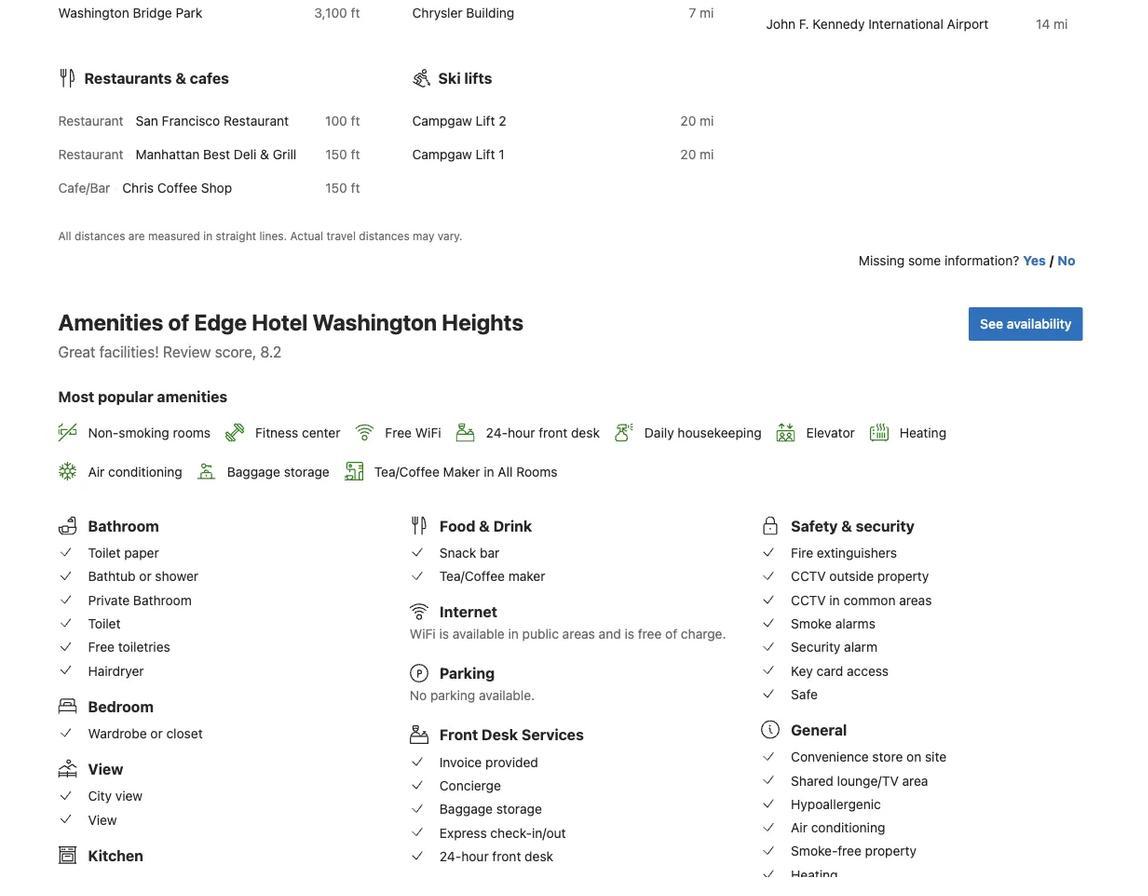 Task type: locate. For each thing, give the bounding box(es) containing it.
2 150 from the top
[[325, 180, 347, 195]]

is down "internet"
[[439, 626, 449, 642]]

conditioning down smoking
[[108, 464, 182, 479]]

0 vertical spatial washington
[[58, 5, 129, 20]]

1 distances from the left
[[75, 229, 125, 242]]

0 vertical spatial 150 ft
[[325, 147, 360, 162]]

baggage up 'express'
[[439, 802, 493, 817]]

edge
[[194, 309, 247, 335]]

0 vertical spatial baggage storage
[[227, 464, 330, 479]]

0 vertical spatial front
[[539, 425, 567, 441]]

restaurant for san francisco restaurant
[[58, 113, 123, 128]]

bathroom up toilet paper
[[88, 517, 159, 535]]

1 vertical spatial washington
[[312, 309, 437, 335]]

2 cctv from the top
[[791, 592, 826, 608]]

kitchen
[[88, 846, 143, 864]]

2 150 ft from the top
[[325, 180, 360, 195]]

2 campgaw from the top
[[412, 147, 472, 162]]

air conditioning
[[88, 464, 182, 479], [791, 820, 885, 835]]

0 vertical spatial desk
[[571, 425, 600, 441]]

wifi
[[415, 425, 441, 441], [410, 626, 436, 642]]

1 vertical spatial no
[[410, 688, 427, 703]]

1 vertical spatial bathroom
[[133, 592, 192, 608]]

free right 'center'
[[385, 425, 412, 441]]

maker
[[508, 569, 545, 584]]

fire
[[791, 545, 813, 561]]

baggage storage up express check-in/out
[[439, 802, 542, 817]]

no parking available.
[[410, 688, 535, 703]]

hour up rooms
[[508, 425, 535, 441]]

desk
[[482, 726, 518, 744]]

ft right 100
[[351, 113, 360, 128]]

&
[[175, 69, 186, 87], [260, 147, 269, 162], [479, 517, 490, 535], [841, 517, 852, 535]]

or left closet
[[150, 726, 163, 741]]

0 vertical spatial 24-
[[486, 425, 508, 441]]

mi
[[700, 5, 714, 20], [1054, 16, 1068, 32], [700, 113, 714, 128], [700, 147, 714, 162]]

0 vertical spatial storage
[[284, 464, 330, 479]]

air conditioning down smoking
[[88, 464, 182, 479]]

2 toilet from the top
[[88, 616, 121, 631]]

no
[[1058, 253, 1075, 268], [410, 688, 427, 703]]

0 vertical spatial 20
[[680, 113, 696, 128]]

air down 'non-'
[[88, 464, 105, 479]]

washington inside amenities of edge hotel washington heights great facilities! review score, 8.2
[[312, 309, 437, 335]]

24-
[[486, 425, 508, 441], [439, 849, 461, 864]]

0 horizontal spatial all
[[58, 229, 71, 242]]

access
[[847, 663, 889, 678]]

1 vertical spatial desk
[[525, 849, 553, 864]]

20 mi
[[680, 113, 714, 128], [680, 147, 714, 162]]

1 horizontal spatial air
[[791, 820, 808, 835]]

campgaw up campgaw lift 1
[[412, 113, 472, 128]]

key card access
[[791, 663, 889, 678]]

1 horizontal spatial all
[[498, 464, 513, 479]]

ft for san francisco restaurant
[[351, 113, 360, 128]]

& right deli
[[260, 147, 269, 162]]

campgaw down campgaw lift 2
[[412, 147, 472, 162]]

& for restaurants
[[175, 69, 186, 87]]

chrysler
[[412, 5, 463, 20]]

restaurant left san on the top left
[[58, 113, 123, 128]]

1 horizontal spatial desk
[[571, 425, 600, 441]]

storage down fitness center
[[284, 464, 330, 479]]

manhattan
[[136, 147, 200, 162]]

property for cctv outside property
[[877, 569, 929, 584]]

wifi up tea/coffee maker in all rooms
[[415, 425, 441, 441]]

rooms
[[173, 425, 211, 441]]

air conditioning down hypoallergenic
[[791, 820, 885, 835]]

0 vertical spatial cctv
[[791, 569, 826, 584]]

24- up tea/coffee maker in all rooms
[[486, 425, 508, 441]]

baggage storage down the fitness
[[227, 464, 330, 479]]

free for free toiletries
[[88, 639, 115, 655]]

lift
[[475, 113, 495, 128], [475, 147, 495, 162]]

0 vertical spatial air conditioning
[[88, 464, 182, 479]]

smoke-free property
[[791, 844, 917, 859]]

elevator
[[806, 425, 855, 441]]

0 horizontal spatial no
[[410, 688, 427, 703]]

fire extinguishers
[[791, 545, 897, 561]]

view up city
[[88, 760, 123, 778]]

free down hypoallergenic
[[838, 844, 861, 859]]

150 down 100
[[325, 147, 347, 162]]

bathroom
[[88, 517, 159, 535], [133, 592, 192, 608]]

2 distances from the left
[[359, 229, 410, 242]]

1 is from the left
[[439, 626, 449, 642]]

distances left are at the left
[[75, 229, 125, 242]]

washington down travel
[[312, 309, 437, 335]]

san
[[136, 113, 158, 128]]

1 ft from the top
[[351, 5, 360, 20]]

no button
[[1058, 251, 1075, 270]]

in up smoke alarms
[[829, 592, 840, 608]]

1 vertical spatial front
[[492, 849, 521, 864]]

closet
[[166, 726, 203, 741]]

0 vertical spatial air
[[88, 464, 105, 479]]

1 campgaw from the top
[[412, 113, 472, 128]]

lift for 1
[[475, 147, 495, 162]]

1 20 from the top
[[680, 113, 696, 128]]

heating
[[900, 425, 946, 441]]

1 vertical spatial air conditioning
[[791, 820, 885, 835]]

view down city
[[88, 812, 117, 827]]

cctv for cctv outside property
[[791, 569, 826, 584]]

of left charge.
[[665, 626, 677, 642]]

or down paper
[[139, 569, 151, 584]]

0 vertical spatial 150
[[325, 147, 347, 162]]

& for safety
[[841, 517, 852, 535]]

smoking
[[119, 425, 169, 441]]

0 vertical spatial baggage
[[227, 464, 280, 479]]

drink
[[493, 517, 532, 535]]

1 vertical spatial 150 ft
[[325, 180, 360, 195]]

front
[[539, 425, 567, 441], [492, 849, 521, 864]]

ft up travel
[[351, 180, 360, 195]]

common
[[843, 592, 896, 608]]

conditioning
[[108, 464, 182, 479], [811, 820, 885, 835]]

areas left the "and"
[[562, 626, 595, 642]]

all down cafe/bar
[[58, 229, 71, 242]]

1 horizontal spatial free
[[385, 425, 412, 441]]

0 horizontal spatial areas
[[562, 626, 595, 642]]

0 horizontal spatial is
[[439, 626, 449, 642]]

areas right common
[[899, 592, 932, 608]]

in left public
[[508, 626, 519, 642]]

1 vertical spatial or
[[150, 726, 163, 741]]

distances left may
[[359, 229, 410, 242]]

0 horizontal spatial conditioning
[[108, 464, 182, 479]]

hour down 'express'
[[461, 849, 489, 864]]

2
[[499, 113, 506, 128]]

toilet up bathtub
[[88, 545, 121, 561]]

snack bar
[[439, 545, 500, 561]]

see availability button
[[969, 307, 1083, 341]]

desk down in/out
[[525, 849, 553, 864]]

restaurant
[[58, 113, 123, 128], [224, 113, 289, 128], [58, 147, 123, 162]]

24-hour front desk
[[486, 425, 600, 441], [439, 849, 553, 864]]

1 vertical spatial of
[[665, 626, 677, 642]]

straight
[[216, 229, 256, 242]]

hairdryer
[[88, 663, 144, 678]]

all distances are measured in straight lines. actual travel distances may vary.
[[58, 229, 462, 242]]

4 ft from the top
[[351, 180, 360, 195]]

lift for 2
[[475, 113, 495, 128]]

0 horizontal spatial free
[[88, 639, 115, 655]]

of up review
[[168, 309, 189, 335]]

2 lift from the top
[[475, 147, 495, 162]]

1 vertical spatial free
[[88, 639, 115, 655]]

desk left daily
[[571, 425, 600, 441]]

toiletries
[[118, 639, 170, 655]]

in left straight
[[203, 229, 213, 242]]

0 vertical spatial of
[[168, 309, 189, 335]]

all left rooms
[[498, 464, 513, 479]]

bathroom down shower
[[133, 592, 192, 608]]

150 for chris coffee shop
[[325, 180, 347, 195]]

1 horizontal spatial baggage storage
[[439, 802, 542, 817]]

0 vertical spatial areas
[[899, 592, 932, 608]]

free up hairdryer
[[88, 639, 115, 655]]

1 vertical spatial campgaw
[[412, 147, 472, 162]]

front down express check-in/out
[[492, 849, 521, 864]]

1 horizontal spatial is
[[625, 626, 634, 642]]

1 vertical spatial wifi
[[410, 626, 436, 642]]

1 vertical spatial 150
[[325, 180, 347, 195]]

hypoallergenic
[[791, 796, 881, 812]]

0 horizontal spatial hour
[[461, 849, 489, 864]]

0 vertical spatial 24-hour front desk
[[486, 425, 600, 441]]

view
[[88, 760, 123, 778], [88, 812, 117, 827]]

air up the smoke-
[[791, 820, 808, 835]]

1 vertical spatial baggage
[[439, 802, 493, 817]]

baggage down the fitness
[[227, 464, 280, 479]]

2 ft from the top
[[351, 113, 360, 128]]

1 vertical spatial conditioning
[[811, 820, 885, 835]]

shared lounge/tv area
[[791, 773, 928, 788]]

washington left bridge at left
[[58, 5, 129, 20]]

1 vertical spatial toilet
[[88, 616, 121, 631]]

100
[[325, 113, 347, 128]]

restaurant for manhattan best deli & grill
[[58, 147, 123, 162]]

24-hour front desk up rooms
[[486, 425, 600, 441]]

& left cafes on the left top
[[175, 69, 186, 87]]

no left parking
[[410, 688, 427, 703]]

0 vertical spatial free
[[385, 425, 412, 441]]

1 horizontal spatial 24-
[[486, 425, 508, 441]]

area
[[902, 773, 928, 788]]

24- down 'express'
[[439, 849, 461, 864]]

is right the "and"
[[625, 626, 634, 642]]

1 horizontal spatial air conditioning
[[791, 820, 885, 835]]

conditioning up smoke-free property
[[811, 820, 885, 835]]

non-
[[88, 425, 119, 441]]

0 vertical spatial tea/coffee
[[374, 464, 440, 479]]

cctv up smoke
[[791, 592, 826, 608]]

0 vertical spatial toilet
[[88, 545, 121, 561]]

lounge/tv
[[837, 773, 899, 788]]

1 vertical spatial 20
[[680, 147, 696, 162]]

1 vertical spatial cctv
[[791, 592, 826, 608]]

wifi left available
[[410, 626, 436, 642]]

0 horizontal spatial washington
[[58, 5, 129, 20]]

1 toilet from the top
[[88, 545, 121, 561]]

lift left 1
[[475, 147, 495, 162]]

charge.
[[681, 626, 726, 642]]

1 vertical spatial hour
[[461, 849, 489, 864]]

front
[[439, 726, 478, 744]]

150 up travel
[[325, 180, 347, 195]]

2 20 mi from the top
[[680, 147, 714, 162]]

0 horizontal spatial storage
[[284, 464, 330, 479]]

tea/coffee down the snack bar
[[439, 569, 505, 584]]

0 horizontal spatial 24-
[[439, 849, 461, 864]]

campgaw
[[412, 113, 472, 128], [412, 147, 472, 162]]

0 horizontal spatial desk
[[525, 849, 553, 864]]

0 vertical spatial lift
[[475, 113, 495, 128]]

hour
[[508, 425, 535, 441], [461, 849, 489, 864]]

toilet down private
[[88, 616, 121, 631]]

yes button
[[1023, 251, 1046, 270]]

1 horizontal spatial washington
[[312, 309, 437, 335]]

0 vertical spatial all
[[58, 229, 71, 242]]

information?
[[944, 253, 1019, 268]]

1 lift from the top
[[475, 113, 495, 128]]

1 150 from the top
[[325, 147, 347, 162]]

john f. kennedy international airport
[[766, 16, 989, 32]]

security alarm
[[791, 639, 877, 655]]

& right "food"
[[479, 517, 490, 535]]

ft down 100 ft
[[351, 147, 360, 162]]

150
[[325, 147, 347, 162], [325, 180, 347, 195]]

1 horizontal spatial areas
[[899, 592, 932, 608]]

150 for manhattan best deli & grill
[[325, 147, 347, 162]]

of inside amenities of edge hotel washington heights great facilities! review score, 8.2
[[168, 309, 189, 335]]

restaurant up cafe/bar
[[58, 147, 123, 162]]

cctv for cctv in common areas
[[791, 592, 826, 608]]

ft
[[351, 5, 360, 20], [351, 113, 360, 128], [351, 147, 360, 162], [351, 180, 360, 195]]

150 ft down 100 ft
[[325, 147, 360, 162]]

no right the /
[[1058, 253, 1075, 268]]

1 vertical spatial storage
[[496, 802, 542, 817]]

private
[[88, 592, 130, 608]]

shop
[[201, 180, 232, 195]]

1 150 ft from the top
[[325, 147, 360, 162]]

front up rooms
[[539, 425, 567, 441]]

tea/coffee for tea/coffee maker in all rooms
[[374, 464, 440, 479]]

1 view from the top
[[88, 760, 123, 778]]

1 vertical spatial baggage storage
[[439, 802, 542, 817]]

1 vertical spatial 20 mi
[[680, 147, 714, 162]]

campgaw lift 1
[[412, 147, 504, 162]]

yes
[[1023, 253, 1046, 268]]

1 vertical spatial all
[[498, 464, 513, 479]]

campgaw for campgaw lift 1
[[412, 147, 472, 162]]

storage up the check- at the left
[[496, 802, 542, 817]]

free for free wifi
[[385, 425, 412, 441]]

mi for campgaw lift 2
[[700, 113, 714, 128]]

0 vertical spatial view
[[88, 760, 123, 778]]

facilities!
[[99, 343, 159, 361]]

2 is from the left
[[625, 626, 634, 642]]

0 vertical spatial free
[[638, 626, 662, 642]]

cctv down fire
[[791, 569, 826, 584]]

coffee
[[157, 180, 197, 195]]

1 vertical spatial property
[[865, 844, 917, 859]]

0 vertical spatial or
[[139, 569, 151, 584]]

0 vertical spatial campgaw
[[412, 113, 472, 128]]

0 vertical spatial hour
[[508, 425, 535, 441]]

actual
[[290, 229, 323, 242]]

& up fire extinguishers
[[841, 517, 852, 535]]

ft right 3,100
[[351, 5, 360, 20]]

1 horizontal spatial free
[[838, 844, 861, 859]]

amenities of edge hotel washington heights great facilities! review score, 8.2
[[58, 309, 524, 361]]

20 for campgaw lift 1
[[680, 147, 696, 162]]

property up common
[[877, 569, 929, 584]]

tea/coffee down free wifi
[[374, 464, 440, 479]]

1 horizontal spatial conditioning
[[811, 820, 885, 835]]

campgaw lift 2
[[412, 113, 506, 128]]

0 vertical spatial 20 mi
[[680, 113, 714, 128]]

1 vertical spatial view
[[88, 812, 117, 827]]

0 vertical spatial property
[[877, 569, 929, 584]]

see
[[980, 316, 1003, 331]]

0 horizontal spatial of
[[168, 309, 189, 335]]

smoke-
[[791, 844, 838, 859]]

lift left 2
[[475, 113, 495, 128]]

3 ft from the top
[[351, 147, 360, 162]]

0 horizontal spatial distances
[[75, 229, 125, 242]]

20 for campgaw lift 2
[[680, 113, 696, 128]]

city view
[[88, 788, 143, 804]]

lifts
[[464, 69, 492, 87]]

air
[[88, 464, 105, 479], [791, 820, 808, 835]]

property down hypoallergenic
[[865, 844, 917, 859]]

150 ft up travel
[[325, 180, 360, 195]]

toilet
[[88, 545, 121, 561], [88, 616, 121, 631]]

1 20 mi from the top
[[680, 113, 714, 128]]

free toiletries
[[88, 639, 170, 655]]

bedroom
[[88, 698, 154, 715]]

1 cctv from the top
[[791, 569, 826, 584]]

0 vertical spatial conditioning
[[108, 464, 182, 479]]

1 vertical spatial tea/coffee
[[439, 569, 505, 584]]

tea/coffee for tea/coffee maker
[[439, 569, 505, 584]]

8.2
[[260, 343, 282, 361]]

1 vertical spatial lift
[[475, 147, 495, 162]]

free right the "and"
[[638, 626, 662, 642]]

0 horizontal spatial air
[[88, 464, 105, 479]]

storage
[[284, 464, 330, 479], [496, 802, 542, 817]]

24-hour front desk down express check-in/out
[[439, 849, 553, 864]]

areas
[[899, 592, 932, 608], [562, 626, 595, 642]]

1 horizontal spatial baggage
[[439, 802, 493, 817]]

1 horizontal spatial distances
[[359, 229, 410, 242]]

2 20 from the top
[[680, 147, 696, 162]]

1 horizontal spatial of
[[665, 626, 677, 642]]

ski
[[438, 69, 461, 87]]

0 horizontal spatial air conditioning
[[88, 464, 182, 479]]



Task type: describe. For each thing, give the bounding box(es) containing it.
1 vertical spatial free
[[838, 844, 861, 859]]

express
[[439, 825, 487, 841]]

0 horizontal spatial baggage storage
[[227, 464, 330, 479]]

alarm
[[844, 639, 877, 655]]

in right maker
[[484, 464, 494, 479]]

extinguishers
[[817, 545, 897, 561]]

measured
[[148, 229, 200, 242]]

1 horizontal spatial storage
[[496, 802, 542, 817]]

see availability
[[980, 316, 1072, 331]]

mi for chrysler building
[[700, 5, 714, 20]]

property for smoke-free property
[[865, 844, 917, 859]]

most
[[58, 388, 94, 406]]

ski lifts
[[438, 69, 492, 87]]

20 mi for 2
[[680, 113, 714, 128]]

1 vertical spatial air
[[791, 820, 808, 835]]

city
[[88, 788, 112, 804]]

1 vertical spatial areas
[[562, 626, 595, 642]]

on
[[906, 749, 921, 765]]

parking
[[439, 665, 495, 682]]

alarms
[[835, 616, 875, 631]]

mi for john f. kennedy international airport
[[1054, 16, 1068, 32]]

deli
[[234, 147, 257, 162]]

missing
[[859, 253, 905, 268]]

smoke
[[791, 616, 832, 631]]

f.
[[799, 16, 809, 32]]

invoice
[[439, 754, 482, 770]]

store
[[872, 749, 903, 765]]

express check-in/out
[[439, 825, 566, 841]]

snack
[[439, 545, 476, 561]]

private bathroom
[[88, 592, 192, 608]]

2 view from the top
[[88, 812, 117, 827]]

20 mi for 1
[[680, 147, 714, 162]]

1 vertical spatial 24-
[[439, 849, 461, 864]]

cctv in common areas
[[791, 592, 932, 608]]

campgaw for campgaw lift 2
[[412, 113, 472, 128]]

food & drink
[[439, 517, 532, 535]]

3,100
[[314, 5, 347, 20]]

smoke alarms
[[791, 616, 875, 631]]

san francisco restaurant
[[136, 113, 289, 128]]

park
[[176, 5, 202, 20]]

or for wardrobe
[[150, 726, 163, 741]]

availability
[[1007, 316, 1072, 331]]

restaurants
[[84, 69, 172, 87]]

in/out
[[532, 825, 566, 841]]

popular
[[98, 388, 153, 406]]

safety
[[791, 517, 838, 535]]

are
[[128, 229, 145, 242]]

toilet for toilet
[[88, 616, 121, 631]]

1 horizontal spatial front
[[539, 425, 567, 441]]

internet
[[439, 603, 497, 621]]

chris
[[122, 180, 154, 195]]

or for bathtub
[[139, 569, 151, 584]]

ft for manhattan best deli & grill
[[351, 147, 360, 162]]

card
[[817, 663, 843, 678]]

restaurant up deli
[[224, 113, 289, 128]]

non-smoking rooms
[[88, 425, 211, 441]]

lines.
[[259, 229, 287, 242]]

kennedy
[[813, 16, 865, 32]]

fitness center
[[255, 425, 340, 441]]

missing some information? yes / no
[[859, 253, 1075, 268]]

score,
[[215, 343, 256, 361]]

0 vertical spatial bathroom
[[88, 517, 159, 535]]

security
[[791, 639, 841, 655]]

bathtub or shower
[[88, 569, 198, 584]]

wardrobe
[[88, 726, 147, 741]]

ft for chris coffee shop
[[351, 180, 360, 195]]

toilet for toilet paper
[[88, 545, 121, 561]]

heights
[[442, 309, 524, 335]]

& for food
[[479, 517, 490, 535]]

review
[[163, 343, 211, 361]]

toilet paper
[[88, 545, 159, 561]]

150 ft for manhattan best deli & grill
[[325, 147, 360, 162]]

available
[[452, 626, 505, 642]]

0 horizontal spatial free
[[638, 626, 662, 642]]

food
[[439, 517, 475, 535]]

view
[[115, 788, 143, 804]]

shared
[[791, 773, 834, 788]]

cafes
[[190, 69, 229, 87]]

concierge
[[439, 778, 501, 793]]

bathtub
[[88, 569, 136, 584]]

0 vertical spatial wifi
[[415, 425, 441, 441]]

fitness
[[255, 425, 298, 441]]

bar
[[480, 545, 500, 561]]

0 vertical spatial no
[[1058, 253, 1075, 268]]

/
[[1050, 253, 1054, 268]]

and
[[599, 626, 621, 642]]

1 vertical spatial 24-hour front desk
[[439, 849, 553, 864]]

0 horizontal spatial baggage
[[227, 464, 280, 479]]

free wifi
[[385, 425, 441, 441]]

john
[[766, 16, 796, 32]]

14
[[1036, 16, 1050, 32]]

best
[[203, 147, 230, 162]]

manhattan best deli & grill
[[136, 147, 297, 162]]

mi for campgaw lift 1
[[700, 147, 714, 162]]

airport
[[947, 16, 989, 32]]

public
[[522, 626, 559, 642]]

0 horizontal spatial front
[[492, 849, 521, 864]]

maker
[[443, 464, 480, 479]]

daily housekeeping
[[644, 425, 762, 441]]

7 mi
[[689, 5, 714, 20]]

cctv outside property
[[791, 569, 929, 584]]

washington bridge park
[[58, 5, 202, 20]]

some
[[908, 253, 941, 268]]

150 ft for chris coffee shop
[[325, 180, 360, 195]]

grill
[[273, 147, 297, 162]]

services
[[521, 726, 584, 744]]



Task type: vqa. For each thing, say whether or not it's contained in the screenshot.
designed
no



